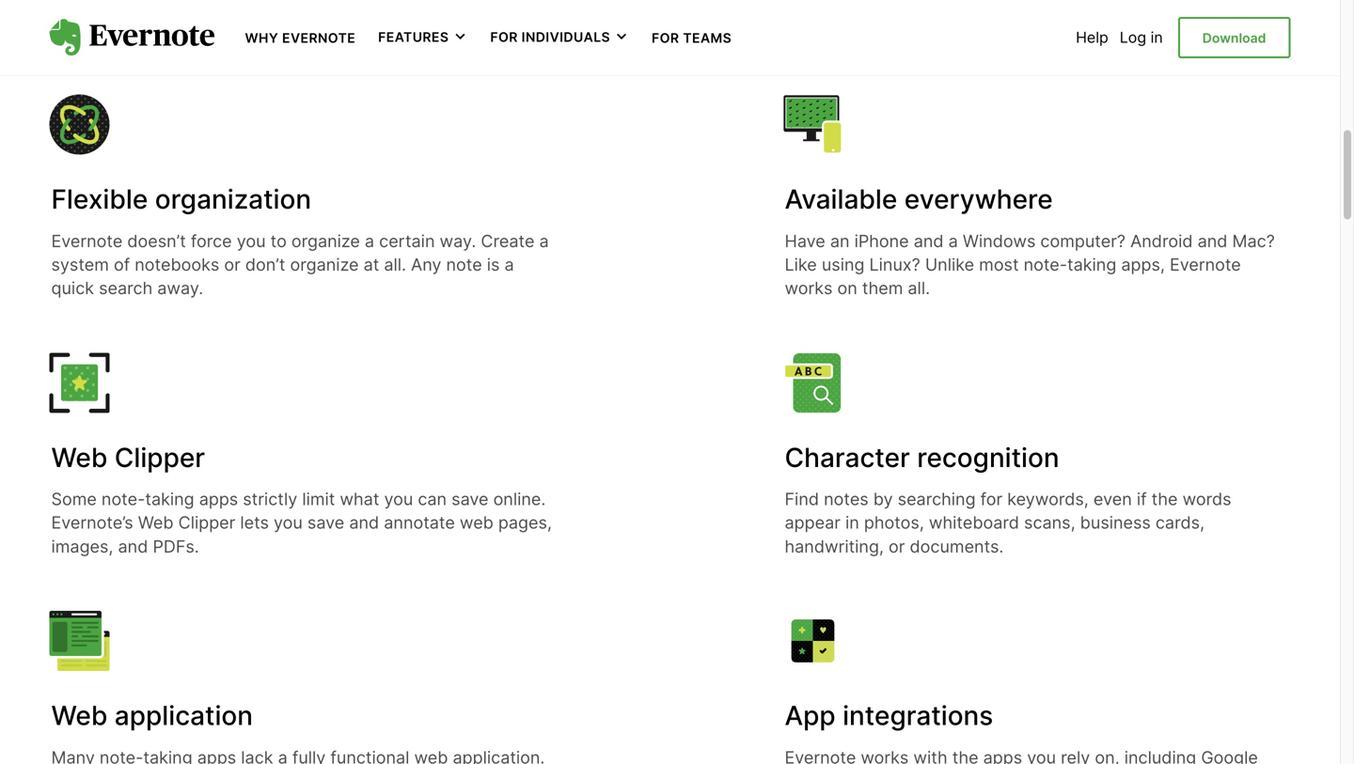 Task type: locate. For each thing, give the bounding box(es) containing it.
and left 'pdfs.'
[[118, 537, 148, 557]]

or down force
[[224, 254, 241, 275]]

web
[[51, 442, 108, 474], [138, 513, 174, 534], [51, 700, 108, 732]]

organize right to
[[291, 231, 360, 251]]

features button
[[378, 28, 468, 47]]

by
[[874, 489, 893, 510]]

unlike
[[925, 254, 975, 275]]

0 horizontal spatial evernote
[[51, 231, 123, 251]]

is
[[487, 254, 500, 275]]

0 vertical spatial note-
[[1024, 254, 1068, 275]]

using
[[822, 254, 865, 275]]

all. down the linux?
[[908, 278, 930, 299]]

save down limit
[[308, 513, 345, 534]]

0 vertical spatial taking
[[1068, 254, 1117, 275]]

works
[[785, 278, 833, 299]]

2 horizontal spatial you
[[384, 489, 413, 510]]

taking down computer? at right top
[[1068, 254, 1117, 275]]

1 vertical spatial organize
[[290, 254, 359, 275]]

or inside the evernote doesn't force you to organize a certain way. create a system of notebooks or don't organize at all. any note is a quick search away.
[[224, 254, 241, 275]]

evernote
[[282, 30, 356, 46], [51, 231, 123, 251], [1170, 254, 1242, 275]]

1 horizontal spatial all.
[[908, 278, 930, 299]]

all. right the at
[[384, 254, 406, 275]]

you down the strictly
[[274, 513, 303, 534]]

strictly
[[243, 489, 298, 510]]

in
[[1151, 28, 1163, 47], [846, 513, 860, 534]]

web down browser icon
[[51, 700, 108, 732]]

evernote logo image
[[49, 19, 215, 56]]

for left teams
[[652, 30, 680, 46]]

2 vertical spatial web
[[51, 700, 108, 732]]

or
[[224, 254, 241, 275], [889, 537, 905, 557]]

log
[[1120, 28, 1147, 47]]

web clipper
[[51, 442, 205, 474]]

for
[[490, 29, 518, 45], [652, 30, 680, 46]]

available everywhere
[[785, 183, 1053, 215]]

1 horizontal spatial or
[[889, 537, 905, 557]]

taking
[[1068, 254, 1117, 275], [145, 489, 194, 510]]

evernote inside "have an iphone and a windows computer? android and mac? like using linux? unlike most note-taking apps, evernote works on them all."
[[1170, 254, 1242, 275]]

force
[[191, 231, 232, 251]]

0 vertical spatial or
[[224, 254, 241, 275]]

1 horizontal spatial taking
[[1068, 254, 1117, 275]]

or down photos, on the right bottom of page
[[889, 537, 905, 557]]

taking up 'pdfs.'
[[145, 489, 194, 510]]

you left to
[[237, 231, 266, 251]]

save
[[452, 489, 489, 510], [308, 513, 345, 534]]

cards,
[[1156, 513, 1205, 534]]

note- inside "have an iphone and a windows computer? android and mac? like using linux? unlike most note-taking apps, evernote works on them all."
[[1024, 254, 1068, 275]]

most
[[979, 254, 1019, 275]]

limit
[[302, 489, 335, 510]]

help
[[1076, 28, 1109, 47]]

web for clipper
[[51, 442, 108, 474]]

0 horizontal spatial save
[[308, 513, 345, 534]]

1 horizontal spatial in
[[1151, 28, 1163, 47]]

evernote's
[[51, 513, 133, 534]]

evernote inside the evernote doesn't force you to organize a certain way. create a system of notebooks or don't organize at all. any note is a quick search away.
[[51, 231, 123, 251]]

0 vertical spatial evernote
[[282, 30, 356, 46]]

1 vertical spatial in
[[846, 513, 860, 534]]

a up unlike
[[949, 231, 958, 251]]

1 vertical spatial you
[[384, 489, 413, 510]]

if
[[1137, 489, 1147, 510]]

2 vertical spatial you
[[274, 513, 303, 534]]

android
[[1131, 231, 1193, 251]]

a
[[365, 231, 374, 251], [540, 231, 549, 251], [949, 231, 958, 251], [505, 254, 514, 275]]

help link
[[1076, 28, 1109, 47]]

find notes by searching for keywords, even if the words appear in photos, whiteboard scans, business cards, handwriting, or documents.
[[785, 489, 1232, 557]]

clipper up apps at the bottom left
[[115, 442, 205, 474]]

note-
[[1024, 254, 1068, 275], [102, 489, 145, 510]]

like
[[785, 254, 817, 275]]

in right log
[[1151, 28, 1163, 47]]

for individuals
[[490, 29, 611, 45]]

flexible
[[51, 183, 148, 215]]

in down notes
[[846, 513, 860, 534]]

web up some at the bottom left
[[51, 442, 108, 474]]

application
[[115, 700, 253, 732]]

0 vertical spatial web
[[51, 442, 108, 474]]

0 horizontal spatial you
[[237, 231, 266, 251]]

1 horizontal spatial note-
[[1024, 254, 1068, 275]]

you
[[237, 231, 266, 251], [384, 489, 413, 510], [274, 513, 303, 534]]

search icon image
[[783, 353, 843, 413]]

0 horizontal spatial note-
[[102, 489, 145, 510]]

images,
[[51, 537, 113, 557]]

computer?
[[1041, 231, 1126, 251]]

notes
[[824, 489, 869, 510]]

iphone
[[855, 231, 909, 251]]

note- up evernote's
[[102, 489, 145, 510]]

all.
[[384, 254, 406, 275], [908, 278, 930, 299]]

note
[[446, 254, 482, 275]]

all. inside the evernote doesn't force you to organize a certain way. create a system of notebooks or don't organize at all. any note is a quick search away.
[[384, 254, 406, 275]]

1 horizontal spatial you
[[274, 513, 303, 534]]

1 vertical spatial or
[[889, 537, 905, 557]]

0 horizontal spatial for
[[490, 29, 518, 45]]

1 vertical spatial clipper
[[178, 513, 236, 534]]

evernote right why
[[282, 30, 356, 46]]

note- down computer? at right top
[[1024, 254, 1068, 275]]

pdfs.
[[153, 537, 199, 557]]

evernote up system
[[51, 231, 123, 251]]

photos,
[[864, 513, 925, 534]]

for left individuals
[[490, 29, 518, 45]]

apps
[[199, 489, 238, 510]]

note- inside some note-taking apps strictly limit what you can save online. evernote's web clipper lets you save and annotate web pages, images, and pdfs.
[[102, 489, 145, 510]]

1 vertical spatial all.
[[908, 278, 930, 299]]

1 horizontal spatial save
[[452, 489, 489, 510]]

system
[[51, 254, 109, 275]]

1 vertical spatial evernote
[[51, 231, 123, 251]]

1 vertical spatial note-
[[102, 489, 145, 510]]

web up 'pdfs.'
[[138, 513, 174, 534]]

0 vertical spatial in
[[1151, 28, 1163, 47]]

for inside button
[[490, 29, 518, 45]]

integrations
[[843, 700, 994, 732]]

save up web
[[452, 489, 489, 510]]

evernote down android
[[1170, 254, 1242, 275]]

some
[[51, 489, 97, 510]]

0 horizontal spatial all.
[[384, 254, 406, 275]]

recognition
[[917, 442, 1060, 474]]

all. inside "have an iphone and a windows computer? android and mac? like using linux? unlike most note-taking apps, evernote works on them all."
[[908, 278, 930, 299]]

flexible icon image
[[49, 95, 110, 155]]

notebooks
[[135, 254, 219, 275]]

documents.
[[910, 537, 1004, 557]]

1 vertical spatial web
[[138, 513, 174, 534]]

organize left the at
[[290, 254, 359, 275]]

0 horizontal spatial in
[[846, 513, 860, 534]]

1 vertical spatial taking
[[145, 489, 194, 510]]

organize
[[291, 231, 360, 251], [290, 254, 359, 275]]

doesn't
[[127, 231, 186, 251]]

2 vertical spatial evernote
[[1170, 254, 1242, 275]]

1 horizontal spatial evernote
[[282, 30, 356, 46]]

evernote doesn't force you to organize a certain way. create a system of notebooks or don't organize at all. any note is a quick search away.
[[51, 231, 549, 299]]

0 horizontal spatial taking
[[145, 489, 194, 510]]

quick
[[51, 278, 94, 299]]

0 vertical spatial all.
[[384, 254, 406, 275]]

for individuals button
[[490, 28, 629, 47]]

an
[[830, 231, 850, 251]]

you up annotate
[[384, 489, 413, 510]]

keywords,
[[1008, 489, 1089, 510]]

1 horizontal spatial for
[[652, 30, 680, 46]]

have an iphone and a windows computer? android and mac? like using linux? unlike most note-taking apps, evernote works on them all.
[[785, 231, 1275, 299]]

0 horizontal spatial or
[[224, 254, 241, 275]]

find
[[785, 489, 819, 510]]

online.
[[493, 489, 546, 510]]

apps,
[[1122, 254, 1165, 275]]

clipper down apps at the bottom left
[[178, 513, 236, 534]]

2 horizontal spatial evernote
[[1170, 254, 1242, 275]]

0 vertical spatial you
[[237, 231, 266, 251]]



Task type: describe. For each thing, give the bounding box(es) containing it.
for for for teams
[[652, 30, 680, 46]]

app integrations
[[785, 700, 994, 732]]

away.
[[157, 278, 203, 299]]

available
[[785, 183, 898, 215]]

lets
[[240, 513, 269, 534]]

browser icon image
[[49, 612, 110, 672]]

web clipper image
[[49, 353, 110, 413]]

windows
[[963, 231, 1036, 251]]

have
[[785, 231, 826, 251]]

you inside the evernote doesn't force you to organize a certain way. create a system of notebooks or don't organize at all. any note is a quick search away.
[[237, 231, 266, 251]]

for for for individuals
[[490, 29, 518, 45]]

to
[[271, 231, 287, 251]]

whiteboard
[[929, 513, 1020, 534]]

mac?
[[1233, 231, 1275, 251]]

create
[[481, 231, 535, 251]]

features
[[378, 29, 449, 45]]

certain
[[379, 231, 435, 251]]

annotate
[[384, 513, 455, 534]]

1 vertical spatial save
[[308, 513, 345, 534]]

and down what on the bottom left
[[349, 513, 379, 534]]

scans,
[[1024, 513, 1076, 534]]

for
[[981, 489, 1003, 510]]

way.
[[440, 231, 476, 251]]

for teams link
[[652, 28, 732, 47]]

download
[[1203, 30, 1267, 46]]

words
[[1183, 489, 1232, 510]]

a up the at
[[365, 231, 374, 251]]

clipper inside some note-taking apps strictly limit what you can save online. evernote's web clipper lets you save and annotate web pages, images, and pdfs.
[[178, 513, 236, 534]]

don't
[[245, 254, 285, 275]]

web inside some note-taking apps strictly limit what you can save online. evernote's web clipper lets you save and annotate web pages, images, and pdfs.
[[138, 513, 174, 534]]

character recognition
[[785, 442, 1060, 474]]

log in
[[1120, 28, 1163, 47]]

for teams
[[652, 30, 732, 46]]

app
[[785, 700, 836, 732]]

handwriting,
[[785, 537, 884, 557]]

0 vertical spatial organize
[[291, 231, 360, 251]]

0 vertical spatial clipper
[[115, 442, 205, 474]]

appear
[[785, 513, 841, 534]]

download link
[[1179, 17, 1291, 58]]

can
[[418, 489, 447, 510]]

even
[[1094, 489, 1132, 510]]

teams
[[683, 30, 732, 46]]

app integrations icon image
[[783, 612, 843, 672]]

the
[[1152, 489, 1178, 510]]

web application
[[51, 700, 253, 732]]

pages,
[[499, 513, 552, 534]]

search
[[99, 278, 153, 299]]

log in link
[[1120, 28, 1163, 47]]

linux?
[[870, 254, 921, 275]]

everywhere
[[905, 183, 1053, 215]]

why
[[245, 30, 279, 46]]

or inside find notes by searching for keywords, even if the words appear in photos, whiteboard scans, business cards, handwriting, or documents.
[[889, 537, 905, 557]]

organization
[[155, 183, 311, 215]]

at
[[364, 254, 379, 275]]

0 vertical spatial save
[[452, 489, 489, 510]]

business
[[1081, 513, 1151, 534]]

them
[[862, 278, 903, 299]]

and up unlike
[[914, 231, 944, 251]]

and left mac?
[[1198, 231, 1228, 251]]

taking inside "have an iphone and a windows computer? android and mac? like using linux? unlike most note-taking apps, evernote works on them all."
[[1068, 254, 1117, 275]]

web for application
[[51, 700, 108, 732]]

in inside find notes by searching for keywords, even if the words appear in photos, whiteboard scans, business cards, handwriting, or documents.
[[846, 513, 860, 534]]

any
[[411, 254, 442, 275]]

some note-taking apps strictly limit what you can save online. evernote's web clipper lets you save and annotate web pages, images, and pdfs.
[[51, 489, 552, 557]]

searching
[[898, 489, 976, 510]]

flexible organization
[[51, 183, 311, 215]]

a right is
[[505, 254, 514, 275]]

individuals
[[522, 29, 611, 45]]

why evernote
[[245, 30, 356, 46]]

taking inside some note-taking apps strictly limit what you can save online. evernote's web clipper lets you save and annotate web pages, images, and pdfs.
[[145, 489, 194, 510]]

mobile and desktop icon image
[[783, 95, 843, 155]]

web
[[460, 513, 494, 534]]

why evernote link
[[245, 28, 356, 47]]

character
[[785, 442, 910, 474]]

of
[[114, 254, 130, 275]]

on
[[838, 278, 858, 299]]

a right create
[[540, 231, 549, 251]]

what
[[340, 489, 379, 510]]

a inside "have an iphone and a windows computer? android and mac? like using linux? unlike most note-taking apps, evernote works on them all."
[[949, 231, 958, 251]]



Task type: vqa. For each thing, say whether or not it's contained in the screenshot.
"All" inside Access to all widgets and customization for Home
no



